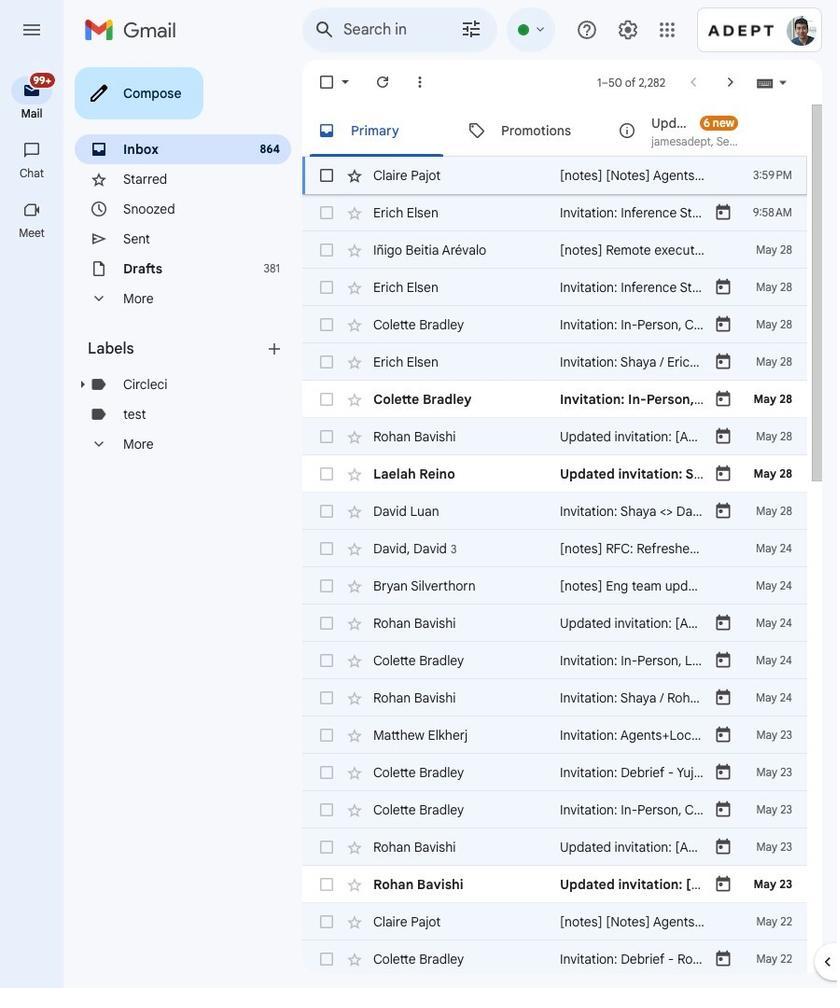 Task type: locate. For each thing, give the bounding box(es) containing it.
7 row from the top
[[303, 381, 838, 418]]

4 calendar event image from the top
[[714, 353, 733, 372]]

9 calendar event image from the top
[[714, 726, 733, 745]]

2 calendar event image from the top
[[714, 278, 733, 297]]

8 row from the top
[[303, 418, 838, 456]]

0 vertical spatial calendar event image
[[714, 614, 733, 633]]

None checkbox
[[317, 204, 336, 222], [317, 316, 336, 334], [317, 428, 336, 446], [317, 465, 336, 484], [317, 540, 336, 558], [317, 577, 336, 596], [317, 614, 336, 633], [317, 689, 336, 708], [317, 726, 336, 745], [317, 764, 336, 783], [317, 839, 336, 857], [317, 913, 336, 932], [317, 951, 336, 969], [317, 204, 336, 222], [317, 316, 336, 334], [317, 428, 336, 446], [317, 465, 336, 484], [317, 540, 336, 558], [317, 577, 336, 596], [317, 614, 336, 633], [317, 689, 336, 708], [317, 726, 336, 745], [317, 764, 336, 783], [317, 839, 336, 857], [317, 913, 336, 932], [317, 951, 336, 969]]

refresh image
[[374, 73, 392, 92]]

calendar event image for 16th row from the bottom of the page
[[714, 390, 733, 409]]

5 calendar event image from the top
[[714, 390, 733, 409]]

15 row from the top
[[303, 680, 838, 717]]

select input tool image
[[778, 75, 789, 89]]

None checkbox
[[317, 73, 336, 92], [317, 166, 336, 185], [317, 241, 336, 260], [317, 278, 336, 297], [317, 353, 336, 372], [317, 390, 336, 409], [317, 502, 336, 521], [317, 652, 336, 670], [317, 801, 336, 820], [317, 876, 336, 895], [317, 73, 336, 92], [317, 166, 336, 185], [317, 241, 336, 260], [317, 278, 336, 297], [317, 353, 336, 372], [317, 390, 336, 409], [317, 502, 336, 521], [317, 652, 336, 670], [317, 801, 336, 820], [317, 876, 336, 895]]

calendar event image
[[714, 204, 733, 222], [714, 278, 733, 297], [714, 316, 733, 334], [714, 353, 733, 372], [714, 390, 733, 409], [714, 428, 733, 446], [714, 465, 733, 484], [714, 502, 733, 521], [714, 726, 733, 745]]

1 vertical spatial calendar event image
[[714, 652, 733, 670]]

calendar event image for fifth row from the top
[[714, 316, 733, 334]]

navigation
[[0, 60, 65, 989]]

1 calendar event image from the top
[[714, 204, 733, 222]]

17 row from the top
[[303, 754, 838, 792]]

Search in mail text field
[[344, 21, 408, 39]]

8 calendar event image from the top
[[714, 502, 733, 521]]

4 row from the top
[[303, 269, 838, 306]]

12 row from the top
[[303, 568, 810, 605]]

advanced search options image
[[453, 10, 490, 48]]

calendar event image for 19th row from the bottom of the page
[[714, 278, 733, 297]]

row
[[303, 157, 828, 194], [303, 194, 838, 232], [303, 232, 808, 269], [303, 269, 838, 306], [303, 306, 838, 344], [303, 344, 838, 381], [303, 381, 838, 418], [303, 418, 838, 456], [303, 456, 838, 493], [303, 493, 838, 530], [303, 530, 838, 568], [303, 568, 810, 605], [303, 605, 838, 642], [303, 642, 838, 680], [303, 680, 838, 717], [303, 717, 838, 754], [303, 754, 838, 792], [303, 792, 838, 829], [303, 829, 838, 867], [303, 867, 838, 904], [303, 904, 831, 941], [303, 941, 838, 979]]

6 row from the top
[[303, 344, 838, 381]]

older image
[[722, 73, 740, 92]]

3 calendar event image from the top
[[714, 316, 733, 334]]

3 row from the top
[[303, 232, 808, 269]]

tab list
[[303, 105, 808, 157]]

14 row from the top
[[303, 642, 838, 680]]

main content
[[303, 105, 838, 989]]

6 calendar event image from the top
[[714, 428, 733, 446]]

main menu image
[[21, 19, 43, 41]]

calendar event image for 7th row from the bottom
[[714, 726, 733, 745]]

calendar event image for 13th row from the bottom
[[714, 502, 733, 521]]

2 vertical spatial calendar event image
[[714, 689, 733, 708]]

7 calendar event image from the top
[[714, 465, 733, 484]]

5 row from the top
[[303, 306, 838, 344]]

calendar event image
[[714, 614, 733, 633], [714, 652, 733, 670], [714, 689, 733, 708]]

heading
[[0, 106, 63, 121], [0, 166, 63, 181], [0, 226, 63, 241], [88, 340, 265, 359]]

search in mail image
[[308, 13, 342, 47]]

calendar event image for 9th row from the top of the page
[[714, 465, 733, 484]]

calendar event image for 15th row from the bottom of the page
[[714, 428, 733, 446]]

18 row from the top
[[303, 792, 838, 829]]

1 row from the top
[[303, 157, 828, 194]]

2 calendar event image from the top
[[714, 652, 733, 670]]



Task type: describe. For each thing, give the bounding box(es) containing it.
20 row from the top
[[303, 867, 838, 904]]

1 calendar event image from the top
[[714, 614, 733, 633]]

support image
[[576, 19, 599, 41]]

settings image
[[617, 19, 640, 41]]

22 row from the top
[[303, 941, 838, 979]]

10 row from the top
[[303, 493, 838, 530]]

promotions tab
[[453, 105, 602, 157]]

19 row from the top
[[303, 829, 838, 867]]

calendar event image for 6th row
[[714, 353, 733, 372]]

Search in mail search field
[[303, 7, 498, 52]]

11 row from the top
[[303, 530, 838, 568]]

calendar event image for 21th row from the bottom of the page
[[714, 204, 733, 222]]

21 row from the top
[[303, 904, 831, 941]]

gmail image
[[84, 11, 186, 49]]

updates, 6 new messages, tab
[[603, 105, 754, 157]]

13 row from the top
[[303, 605, 838, 642]]

9 row from the top
[[303, 456, 838, 493]]

more email options image
[[411, 73, 430, 92]]

2 row from the top
[[303, 194, 838, 232]]

primary tab
[[303, 105, 451, 157]]

16 row from the top
[[303, 717, 838, 754]]

3 calendar event image from the top
[[714, 689, 733, 708]]



Task type: vqa. For each thing, say whether or not it's contained in the screenshot.
Updates, 6 new messages, Tab at the right top
yes



